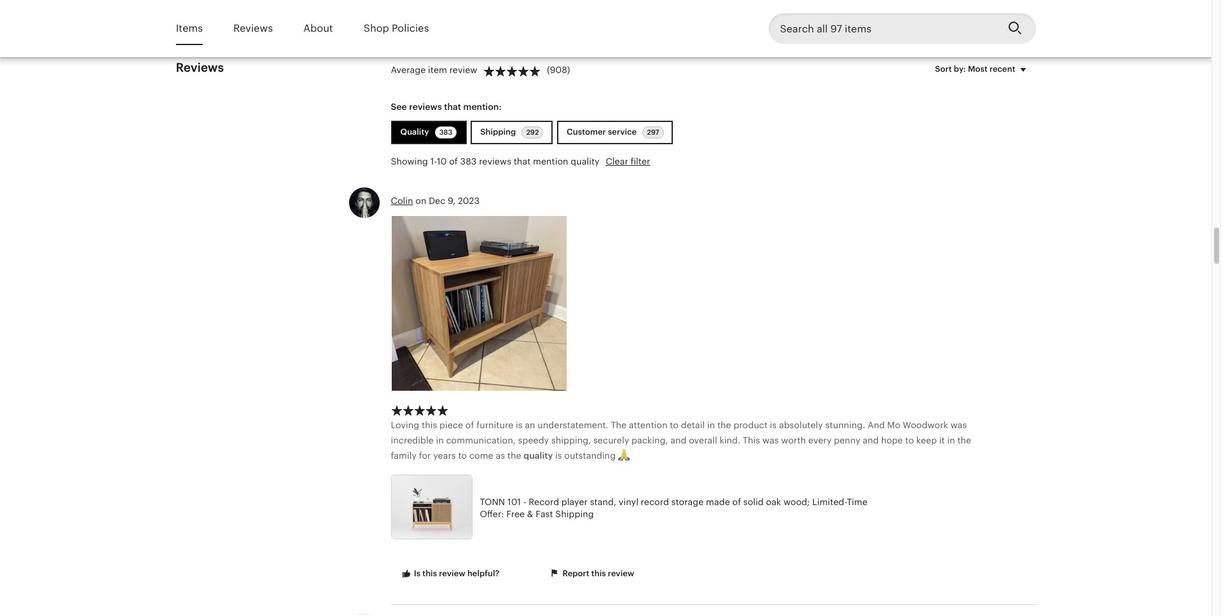 Task type: describe. For each thing, give the bounding box(es) containing it.
(908)
[[547, 65, 570, 75]]

outstanding
[[565, 451, 616, 461]]

about
[[304, 22, 333, 34]]

2 horizontal spatial is
[[770, 420, 777, 430]]

this for is
[[423, 570, 437, 579]]

colin link
[[391, 196, 413, 206]]

see
[[391, 102, 407, 112]]

0 horizontal spatial to
[[458, 451, 467, 461]]

free
[[507, 510, 525, 520]]

absolutely
[[779, 420, 823, 430]]

tonn 101 - record player stand, vinyl record storage made of solid oak wood; limited-time offer: free & fast shipping link
[[391, 475, 894, 544]]

sort by: most recent
[[936, 64, 1016, 74]]

average
[[391, 65, 426, 75]]

dec
[[429, 196, 446, 206]]

10
[[437, 157, 447, 167]]

review for average item review
[[450, 65, 478, 75]]

2 vertical spatial the
[[508, 451, 522, 461]]

packing,
[[632, 436, 668, 446]]

reviews link
[[233, 14, 273, 43]]

1 horizontal spatial in
[[708, 420, 715, 430]]

record
[[641, 497, 669, 508]]

recent
[[990, 64, 1016, 74]]

solid
[[744, 497, 764, 508]]

0 vertical spatial the
[[718, 420, 732, 430]]

report this review
[[561, 570, 635, 579]]

overall
[[689, 436, 718, 446]]

items
[[176, 22, 203, 34]]

worth
[[782, 436, 806, 446]]

mention
[[533, 157, 569, 167]]

helpful?
[[468, 570, 500, 579]]

101
[[508, 497, 521, 508]]

storage
[[672, 497, 704, 508]]

customer
[[567, 127, 606, 137]]

an
[[525, 420, 536, 430]]

mo
[[888, 420, 901, 430]]

attention
[[629, 420, 668, 430]]

2 horizontal spatial the
[[958, 436, 972, 446]]

customer service
[[567, 127, 639, 137]]

shop
[[364, 22, 389, 34]]

0 horizontal spatial reviews
[[176, 61, 224, 74]]

2 horizontal spatial in
[[948, 436, 956, 446]]

0 horizontal spatial reviews
[[409, 102, 442, 112]]

report this review button
[[540, 563, 644, 587]]

of for furniture
[[466, 420, 474, 430]]

detail
[[681, 420, 705, 430]]

and
[[868, 420, 885, 430]]

0 horizontal spatial was
[[763, 436, 779, 446]]

penny
[[834, 436, 861, 446]]

wood;
[[784, 497, 810, 508]]

average item review
[[391, 65, 478, 75]]

keep
[[917, 436, 937, 446]]

colin on dec 9, 2023
[[391, 196, 480, 206]]

297
[[647, 129, 660, 136]]

colin allen added a photo of their purchase image
[[392, 216, 567, 391]]

filter
[[631, 157, 651, 167]]

kind.
[[720, 436, 741, 446]]

is this review helpful? button
[[391, 563, 509, 587]]

communication,
[[446, 436, 516, 446]]

1 horizontal spatial quality
[[571, 157, 600, 167]]

most
[[968, 64, 988, 74]]

stunning.
[[826, 420, 866, 430]]

1 horizontal spatial reviews
[[479, 157, 512, 167]]

showing 1-10 of 383 reviews that mention quality clear filter
[[391, 157, 651, 167]]

1 horizontal spatial to
[[670, 420, 679, 430]]

family
[[391, 451, 417, 461]]

piece
[[440, 420, 463, 430]]

on
[[416, 196, 427, 206]]

showing
[[391, 157, 428, 167]]

incredible
[[391, 436, 434, 446]]

&
[[527, 510, 534, 520]]

furniture
[[477, 420, 514, 430]]

0 horizontal spatial quality
[[524, 451, 553, 461]]

speedy
[[518, 436, 549, 446]]

0 horizontal spatial that
[[444, 102, 461, 112]]

9,
[[448, 196, 456, 206]]

1 and from the left
[[671, 436, 687, 446]]

1 horizontal spatial that
[[514, 157, 531, 167]]

item
[[428, 65, 447, 75]]

come
[[470, 451, 494, 461]]



Task type: locate. For each thing, give the bounding box(es) containing it.
in up years
[[436, 436, 444, 446]]

vinyl
[[619, 497, 639, 508]]

colin
[[391, 196, 413, 206]]

years
[[433, 451, 456, 461]]

1 vertical spatial to
[[906, 436, 914, 446]]

0 vertical spatial quality
[[571, 157, 600, 167]]

quality down customer on the top
[[571, 157, 600, 167]]

review for is this review helpful?
[[439, 570, 466, 579]]

understatement.
[[538, 420, 609, 430]]

shop policies
[[364, 22, 429, 34]]

1 vertical spatial shipping
[[556, 510, 594, 520]]

1 horizontal spatial 383
[[460, 157, 477, 167]]

record
[[529, 497, 559, 508]]

0 vertical spatial reviews
[[409, 102, 442, 112]]

1 vertical spatial reviews
[[176, 61, 224, 74]]

quality
[[571, 157, 600, 167], [524, 451, 553, 461]]

0 horizontal spatial the
[[508, 451, 522, 461]]

383 right 10
[[460, 157, 477, 167]]

0 vertical spatial that
[[444, 102, 461, 112]]

0 vertical spatial shipping
[[481, 127, 518, 137]]

-
[[524, 497, 527, 508]]

see reviews that mention:
[[391, 102, 502, 112]]

woodwork
[[903, 420, 949, 430]]

to left detail
[[670, 420, 679, 430]]

to right years
[[458, 451, 467, 461]]

of for 383
[[449, 157, 458, 167]]

of inside loving this piece of furniture is an understatement. the attention to detail  in the product is absolutely stunning. and mo woodwork was incredible in communication, speedy shipping, securely packing, and overall kind. this was worth every penny and hope to keep it in the family for years to come as the
[[466, 420, 474, 430]]

this right is
[[423, 570, 437, 579]]

quality is outstanding 🙏
[[524, 451, 630, 461]]

to left keep
[[906, 436, 914, 446]]

the up kind.
[[718, 420, 732, 430]]

1 horizontal spatial was
[[951, 420, 968, 430]]

of right piece
[[466, 420, 474, 430]]

383 down 'see reviews that mention:' at the left top of page
[[439, 129, 453, 136]]

2 and from the left
[[863, 436, 879, 446]]

review right report at the left bottom of page
[[608, 570, 635, 579]]

1 vertical spatial that
[[514, 157, 531, 167]]

1 vertical spatial reviews
[[479, 157, 512, 167]]

loving this piece of furniture is an understatement. the attention to detail  in the product is absolutely stunning. and mo woodwork was incredible in communication, speedy shipping, securely packing, and overall kind. this was worth every penny and hope to keep it in the family for years to come as the
[[391, 420, 972, 461]]

2 horizontal spatial to
[[906, 436, 914, 446]]

0 vertical spatial reviews
[[233, 22, 273, 34]]

clear
[[606, 157, 629, 167]]

0 horizontal spatial is
[[516, 420, 523, 430]]

time
[[847, 497, 868, 508]]

this right report at the left bottom of page
[[592, 570, 606, 579]]

product
[[734, 420, 768, 430]]

sort
[[936, 64, 952, 74]]

2 vertical spatial of
[[733, 497, 741, 508]]

was right this
[[763, 436, 779, 446]]

it
[[940, 436, 945, 446]]

that left mention:
[[444, 102, 461, 112]]

0 horizontal spatial of
[[449, 157, 458, 167]]

1 vertical spatial quality
[[524, 451, 553, 461]]

this inside loving this piece of furniture is an understatement. the attention to detail  in the product is absolutely stunning. and mo woodwork was incredible in communication, speedy shipping, securely packing, and overall kind. this was worth every penny and hope to keep it in the family for years to come as the
[[422, 420, 437, 430]]

1 horizontal spatial is
[[556, 451, 562, 461]]

this for report
[[592, 570, 606, 579]]

this inside "is this review helpful?" button
[[423, 570, 437, 579]]

1 vertical spatial was
[[763, 436, 779, 446]]

reviews up 2023
[[479, 157, 512, 167]]

quality
[[401, 127, 431, 137]]

1 vertical spatial the
[[958, 436, 972, 446]]

that
[[444, 102, 461, 112], [514, 157, 531, 167]]

1-
[[431, 157, 437, 167]]

player
[[562, 497, 588, 508]]

shipping
[[481, 127, 518, 137], [556, 510, 594, 520]]

and down and
[[863, 436, 879, 446]]

review left helpful?
[[439, 570, 466, 579]]

securely
[[594, 436, 630, 446]]

of right 10
[[449, 157, 458, 167]]

1 horizontal spatial reviews
[[233, 22, 273, 34]]

1 horizontal spatial shipping
[[556, 510, 594, 520]]

as
[[496, 451, 505, 461]]

offer:
[[480, 510, 504, 520]]

0 vertical spatial to
[[670, 420, 679, 430]]

limited-
[[813, 497, 847, 508]]

0 horizontal spatial and
[[671, 436, 687, 446]]

Search all 97 items text field
[[769, 13, 998, 44]]

the
[[718, 420, 732, 430], [958, 436, 972, 446], [508, 451, 522, 461]]

that left mention
[[514, 157, 531, 167]]

made
[[706, 497, 730, 508]]

loving
[[391, 420, 420, 430]]

reviews right see
[[409, 102, 442, 112]]

report
[[563, 570, 590, 579]]

1 horizontal spatial of
[[466, 420, 474, 430]]

shipping down mention:
[[481, 127, 518, 137]]

0 vertical spatial of
[[449, 157, 458, 167]]

1 horizontal spatial and
[[863, 436, 879, 446]]

is
[[516, 420, 523, 430], [770, 420, 777, 430], [556, 451, 562, 461]]

of inside tonn 101 - record player stand, vinyl record storage made of solid oak wood; limited-time offer: free & fast shipping
[[733, 497, 741, 508]]

reviews
[[233, 22, 273, 34], [176, 61, 224, 74]]

review right 'item'
[[450, 65, 478, 75]]

0 horizontal spatial shipping
[[481, 127, 518, 137]]

about link
[[304, 14, 333, 43]]

review
[[450, 65, 478, 75], [439, 570, 466, 579], [608, 570, 635, 579]]

service
[[608, 127, 637, 137]]

stand,
[[590, 497, 617, 508]]

shipping down player
[[556, 510, 594, 520]]

fast
[[536, 510, 553, 520]]

of left solid on the bottom of page
[[733, 497, 741, 508]]

mention:
[[464, 102, 502, 112]]

shipping inside tonn 101 - record player stand, vinyl record storage made of solid oak wood; limited-time offer: free & fast shipping
[[556, 510, 594, 520]]

review for report this review
[[608, 570, 635, 579]]

292
[[527, 129, 539, 136]]

tonn
[[480, 497, 505, 508]]

was right woodwork
[[951, 420, 968, 430]]

this inside the report this review button
[[592, 570, 606, 579]]

tonn 101 - record player stand, vinyl record storage made of solid oak wood; limited-time offer: free & fast shipping
[[480, 497, 868, 520]]

in
[[708, 420, 715, 430], [436, 436, 444, 446], [948, 436, 956, 446]]

0 horizontal spatial 383
[[439, 129, 453, 136]]

hope
[[882, 436, 903, 446]]

is right product
[[770, 420, 777, 430]]

the right as
[[508, 451, 522, 461]]

to
[[670, 420, 679, 430], [906, 436, 914, 446], [458, 451, 467, 461]]

383
[[439, 129, 453, 136], [460, 157, 477, 167]]

this for loving
[[422, 420, 437, 430]]

this left piece
[[422, 420, 437, 430]]

2 vertical spatial to
[[458, 451, 467, 461]]

items link
[[176, 14, 203, 43]]

0 vertical spatial 383
[[439, 129, 453, 136]]

policies
[[392, 22, 429, 34]]

1 horizontal spatial the
[[718, 420, 732, 430]]

1 vertical spatial 383
[[460, 157, 477, 167]]

oak
[[766, 497, 782, 508]]

2023
[[458, 196, 480, 206]]

and down detail
[[671, 436, 687, 446]]

is this review helpful?
[[412, 570, 500, 579]]

by:
[[954, 64, 966, 74]]

is left the an
[[516, 420, 523, 430]]

in up overall
[[708, 420, 715, 430]]

🙏
[[618, 451, 630, 461]]

0 horizontal spatial in
[[436, 436, 444, 446]]

clear filter link
[[606, 157, 651, 167]]

was
[[951, 420, 968, 430], [763, 436, 779, 446]]

is
[[414, 570, 421, 579]]

1 vertical spatial of
[[466, 420, 474, 430]]

this
[[743, 436, 760, 446]]

sort by: most recent button
[[926, 56, 1041, 83]]

this
[[422, 420, 437, 430], [423, 570, 437, 579], [592, 570, 606, 579]]

shipping,
[[552, 436, 591, 446]]

the right the it at the bottom of the page
[[958, 436, 972, 446]]

in right the it at the bottom of the page
[[948, 436, 956, 446]]

every
[[809, 436, 832, 446]]

0 vertical spatial was
[[951, 420, 968, 430]]

reviews
[[409, 102, 442, 112], [479, 157, 512, 167]]

is down shipping,
[[556, 451, 562, 461]]

shop policies link
[[364, 14, 429, 43]]

the
[[611, 420, 627, 430]]

2 horizontal spatial of
[[733, 497, 741, 508]]

quality down the speedy in the bottom left of the page
[[524, 451, 553, 461]]



Task type: vqa. For each thing, say whether or not it's contained in the screenshot.
second ITEM: from the bottom of the page
no



